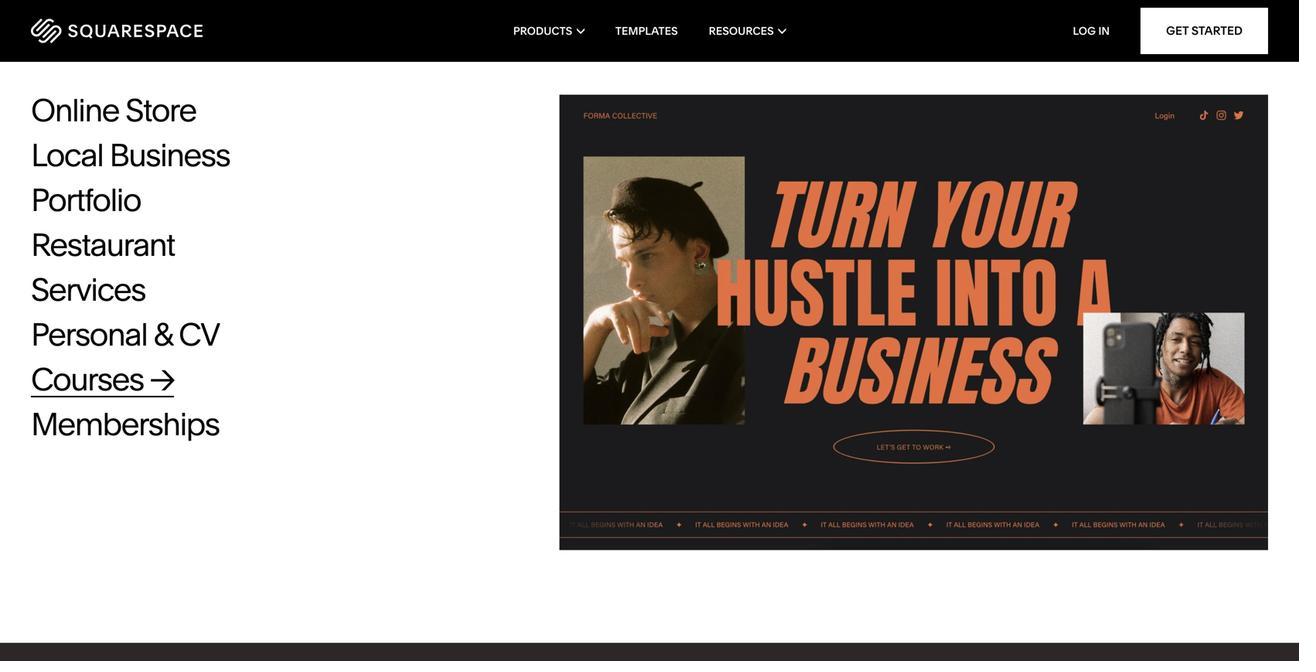 Task type: describe. For each thing, give the bounding box(es) containing it.
templates link
[[615, 0, 678, 62]]

personal
[[31, 316, 147, 353]]

online store local business portfolio restaurant services personal & cv courses → memberships
[[31, 91, 230, 443]]

courses
[[31, 360, 143, 398]]

→
[[150, 360, 174, 398]]

business
[[109, 136, 230, 174]]

portfolio
[[31, 181, 141, 219]]

memberships
[[31, 405, 219, 443]]

log
[[1073, 24, 1096, 38]]

restaurant
[[31, 226, 175, 264]]

log             in link
[[1073, 24, 1110, 38]]

squarespace logo link
[[31, 19, 278, 43]]

log             in
[[1073, 24, 1110, 38]]

squarespace logo image
[[31, 19, 203, 43]]

portfolio link
[[31, 181, 171, 219]]

memberships link
[[31, 405, 250, 443]]

products button
[[513, 0, 584, 62]]

get
[[1166, 24, 1189, 38]]



Task type: locate. For each thing, give the bounding box(es) containing it.
in
[[1098, 24, 1110, 38]]

templates
[[615, 24, 678, 38]]

get started
[[1166, 24, 1243, 38]]

store
[[125, 91, 196, 129]]

personal & cv link
[[31, 316, 250, 353]]

resources button
[[709, 0, 786, 62]]

online
[[31, 91, 119, 129]]

resources
[[709, 24, 774, 38]]

cv
[[179, 316, 219, 353]]

products
[[513, 24, 572, 38]]

get started link
[[1141, 8, 1268, 54]]

local business link
[[31, 136, 260, 174]]

services
[[31, 271, 145, 309]]

&
[[153, 316, 172, 353]]

restaurant link
[[31, 226, 205, 264]]

started
[[1191, 24, 1243, 38]]

services link
[[31, 271, 176, 309]]

online store link
[[31, 91, 227, 129]]

local
[[31, 136, 103, 174]]



Task type: vqa. For each thing, say whether or not it's contained in the screenshot.
winners inside Without further adieu, the winners of the third annual Squarespace x New York Knicks Make It Awards are:
no



